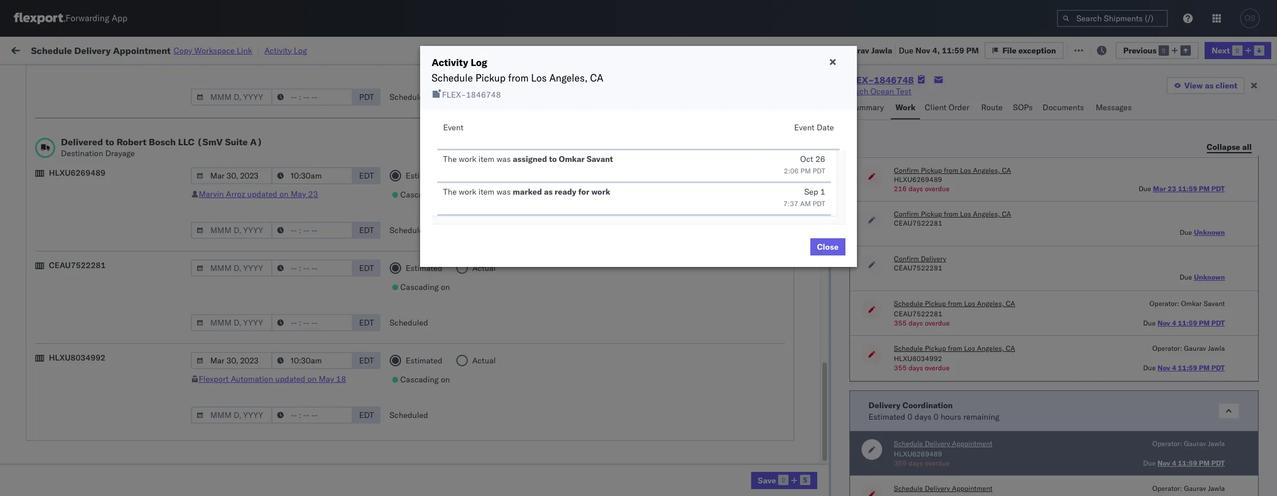 Task type: locate. For each thing, give the bounding box(es) containing it.
1 horizontal spatial activity log
[[432, 56, 487, 68]]

0 vertical spatial log
[[294, 45, 307, 55]]

0 horizontal spatial work
[[126, 45, 146, 55]]

2 jaehyung from the top
[[1134, 442, 1168, 452]]

-- : -- -- text field down 8,
[[271, 260, 353, 277]]

automation down link at the top of page
[[231, 56, 273, 66]]

mmm d, yyyy text field up '6:00'
[[191, 315, 272, 332]]

confirm
[[894, 166, 919, 175], [894, 210, 919, 218], [894, 255, 919, 263], [26, 315, 56, 325], [26, 340, 56, 350]]

3 upload customs clearance documents from the top
[[26, 467, 170, 477]]

1 vertical spatial am
[[800, 200, 811, 208]]

documents
[[1043, 102, 1085, 113], [128, 112, 170, 123], [128, 239, 170, 249], [128, 467, 170, 477]]

1 vertical spatial flex-2130387
[[771, 417, 831, 427]]

0 vertical spatial unknown
[[1194, 228, 1225, 237]]

1889466
[[796, 265, 831, 275], [796, 290, 831, 300], [796, 315, 831, 326], [796, 341, 831, 351]]

355 days overdue for hlxu8034992
[[894, 364, 950, 373]]

ca inside button
[[152, 315, 163, 325]]

MMM D, YYYY text field
[[191, 222, 272, 239], [191, 352, 272, 370], [191, 407, 272, 424]]

for right ready
[[579, 187, 590, 197]]

mode
[[429, 93, 446, 101]]

1 vertical spatial destination
[[1213, 442, 1255, 452]]

to inside the 'delivered to robert bosch llc (smv suite a) destination drayage'
[[105, 136, 114, 148]]

from inside "button"
[[89, 416, 106, 426]]

1 vertical spatial the
[[443, 187, 457, 197]]

6 resize handle column header from the left
[[733, 89, 747, 497]]

schedule delivery appointment link
[[26, 188, 141, 199], [26, 289, 141, 300], [26, 390, 141, 402]]

0 vertical spatial for
[[110, 71, 120, 80]]

pickup inside button
[[58, 315, 83, 325]]

due nov 4 11:59 pm pdt for hlxu8034992
[[1144, 364, 1225, 373]]

ocean fcl for second schedule pickup from los angeles, ca link from the bottom of the page
[[429, 265, 469, 275]]

unknown button for confirm pickup from los angeles, ca ceau7522281 due unknown
[[1194, 228, 1225, 237]]

previous
[[1124, 45, 1157, 55]]

confirm inside confirm pickup from los angeles, ca ceau7522281 due unknown
[[894, 210, 919, 218]]

ceau7522281, for fourth schedule pickup from los angeles, ca link from the bottom
[[866, 163, 925, 174]]

fcl for first schedule pickup from los angeles, ca link from the top
[[454, 138, 469, 149]]

from
[[508, 72, 529, 84], [89, 138, 106, 148], [89, 163, 106, 173], [944, 166, 959, 175], [944, 210, 959, 218], [89, 214, 106, 224], [89, 264, 106, 275], [948, 300, 963, 308], [85, 315, 102, 325], [948, 344, 963, 353], [89, 365, 106, 376], [89, 416, 106, 426], [89, 441, 106, 452]]

mmm d, yyyy text field for arroz
[[191, 222, 272, 239]]

5 fcl from the top
[[454, 214, 469, 225]]

1 vertical spatial agent
[[1257, 442, 1278, 452]]

ocean fcl for second upload customs clearance documents 'link' from the bottom of the page
[[429, 113, 469, 123]]

1 vertical spatial nov 4 11:59 pm pdt button
[[1158, 364, 1225, 373]]

appointment down --
[[952, 485, 993, 493]]

1 scheduled from the top
[[390, 92, 428, 102]]

pdt down the collapse
[[1212, 185, 1225, 193]]

1 vertical spatial automation
[[231, 374, 273, 385]]

upload customs clearance documents link
[[26, 112, 170, 123], [26, 238, 170, 250]]

previous button
[[1116, 42, 1200, 59]]

choi
[[1170, 391, 1187, 402], [1170, 442, 1187, 452]]

0 vertical spatial maeu9408431
[[957, 391, 1016, 402]]

2 automation from the top
[[231, 374, 273, 385]]

1 flexport from the top
[[199, 56, 229, 66]]

due nov 4 11:59 pm pdt down operator: omkar savant
[[1144, 319, 1225, 328]]

nov 4 11:59 pm pdt button for hlxu8034992
[[1158, 364, 1225, 373]]

0 vertical spatial clearance
[[89, 112, 126, 123]]

5 schedule pickup from los angeles, ca link from the top
[[26, 365, 168, 376]]

activity log up mode button at the left top
[[432, 56, 487, 68]]

1 horizontal spatial event
[[794, 122, 815, 133]]

pm up jaehyung choi - test origin agent
[[1199, 364, 1210, 373]]

0 vertical spatial choi
[[1170, 391, 1187, 402]]

jan
[[283, 366, 296, 376], [278, 417, 291, 427]]

delivery inside confirm delivery ceau7522281 due unknown
[[921, 255, 947, 263]]

status
[[63, 71, 83, 80]]

0 vertical spatial due nov 4 11:59 pm pdt
[[1144, 319, 1225, 328]]

mar
[[1153, 185, 1167, 193]]

flex-1662119 button
[[753, 439, 833, 455], [753, 439, 833, 455]]

2 355 from the top
[[894, 364, 907, 373]]

0 vertical spatial upload customs clearance documents link
[[26, 112, 170, 123]]

1 fcl from the top
[[454, 113, 469, 123]]

maeu9408431
[[957, 391, 1016, 402], [957, 417, 1016, 427], [957, 467, 1016, 478]]

batch action
[[1213, 45, 1263, 55]]

edt
[[359, 171, 374, 181], [359, 225, 374, 236], [359, 263, 374, 274], [359, 318, 374, 328], [359, 356, 374, 366], [359, 411, 374, 421]]

1 gvcu5265864 from the top
[[866, 391, 922, 401]]

0 horizontal spatial as
[[544, 187, 553, 197]]

due nov 4 11:59 pm pdt for hlxu6269489
[[1144, 459, 1225, 468]]

4 overdue from the top
[[925, 459, 950, 468]]

1 vertical spatial gvcu5265864
[[866, 416, 922, 427]]

pst, for 11:59 pm pst, jan 12, 2023
[[263, 366, 281, 376]]

appointment up confirm pickup from los angeles, ca link
[[94, 289, 141, 300]]

-- : -- -- text field
[[271, 315, 353, 332], [271, 352, 353, 370], [271, 407, 353, 424]]

11:59 pm pdt, nov 4, 2022 for fourth schedule pickup from los angeles, ca link from the bottom
[[224, 164, 330, 174]]

forwarding
[[66, 13, 109, 24]]

schedule inside schedule pickup from rotterdam, netherlands link
[[26, 416, 60, 426]]

batch action button
[[1195, 41, 1270, 58]]

11:59 down 11:00
[[224, 265, 247, 275]]

11:00
[[224, 239, 247, 250]]

test123456 for third schedule pickup from los angeles, ca link from the bottom
[[957, 214, 1006, 225]]

2 vertical spatial schedule delivery appointment link
[[26, 390, 141, 402]]

3 lhuu7894563, uetu5238478 from the top
[[866, 315, 983, 325]]

ocean fcl for third schedule pickup from los angeles, ca link from the bottom
[[429, 214, 469, 225]]

4 uetu5238478 from the top
[[927, 340, 983, 351]]

2 vertical spatial 355
[[894, 459, 907, 468]]

gaurav jawla for ceau7522281, hlxu6269489, hlxu8034992
[[1134, 189, 1182, 199]]

1 0 from the left
[[908, 412, 913, 422]]

5 edt from the top
[[359, 356, 374, 366]]

1846748 right the mode
[[466, 90, 501, 100]]

as right view
[[1205, 80, 1214, 91]]

work
[[126, 45, 146, 55], [896, 102, 916, 113]]

work down container numbers "button"
[[896, 102, 916, 113]]

jaehyung
[[1134, 391, 1168, 402], [1134, 442, 1168, 452]]

2 vertical spatial -- : -- -- text field
[[271, 407, 353, 424]]

1 355 from the top
[[894, 319, 907, 328]]

1 resize handle column header from the left
[[203, 89, 217, 497]]

11:59 pm pdt, nov 4, 2022 for first schedule pickup from los angeles, ca link from the top
[[224, 138, 330, 149]]

copy
[[174, 45, 192, 55]]

1 4 from the top
[[1172, 319, 1177, 328]]

activity inside button
[[264, 45, 292, 55]]

0 horizontal spatial destination
[[61, 148, 103, 159]]

estimated inside delivery coordination estimated 0 days 0 hours remaining
[[869, 412, 906, 422]]

event left date
[[794, 122, 815, 133]]

dec for 24,
[[278, 341, 293, 351]]

2 vertical spatial confirm pickup from los angeles, ca button
[[26, 314, 163, 327]]

1 vertical spatial updated
[[247, 189, 277, 200]]

3 4 from the top
[[1172, 459, 1177, 468]]

23, down 12,
[[293, 417, 305, 427]]

for left work,
[[110, 71, 120, 80]]

1 vertical spatial due nov 4 11:59 pm pdt
[[1144, 364, 1225, 373]]

flexport. image
[[14, 13, 66, 24]]

am right '6:00'
[[244, 341, 257, 351]]

filtered
[[11, 70, 39, 81]]

upload customs clearance documents
[[26, 112, 170, 123], [26, 239, 170, 249], [26, 467, 170, 477]]

estimated for hlxu6269489
[[406, 171, 443, 181]]

was for assigned
[[497, 154, 511, 164]]

unknown up operator: omkar savant
[[1194, 273, 1225, 282]]

1 automation from the top
[[231, 56, 273, 66]]

cascading
[[400, 56, 439, 67], [400, 190, 439, 200], [400, 282, 439, 293], [400, 375, 439, 385]]

from inside confirm pickup from los angeles, ca hlxu6269489
[[944, 166, 959, 175]]

355 up 'coordination'
[[894, 364, 907, 373]]

pm inside oct 26 2:06 pm pdt
[[801, 167, 811, 175]]

-- : -- -- text field up 8,
[[271, 222, 353, 239]]

355 for ceau7522281
[[894, 319, 907, 328]]

0 horizontal spatial confirm delivery button
[[26, 340, 87, 352]]

log right '205' on the top of page
[[294, 45, 307, 55]]

3 11:59 pm pdt, nov 4, 2022 from the top
[[224, 189, 330, 199]]

mmm d, yyyy text field down 11:00
[[191, 260, 272, 277]]

numbers up client
[[898, 93, 927, 101]]

gvcu5265864
[[866, 391, 922, 401], [866, 416, 922, 427], [866, 467, 922, 477]]

18 right 'activity log' button on the top of the page
[[336, 56, 346, 66]]

gvcu5265864 down abcd1234560
[[866, 467, 922, 477]]

confirm for confirm delivery ceau7522281 due unknown
[[894, 255, 919, 263]]

1 lhuu7894563, from the top
[[866, 264, 925, 275]]

customs
[[55, 112, 87, 123], [55, 239, 87, 249], [55, 467, 87, 477]]

0 vertical spatial test123456
[[957, 164, 1006, 174]]

was
[[497, 154, 511, 164], [497, 187, 511, 197]]

10 fcl from the top
[[454, 417, 469, 427]]

1 355 days overdue from the top
[[894, 319, 950, 328]]

2 vertical spatial mmm d, yyyy text field
[[191, 407, 272, 424]]

0 vertical spatial activity
[[264, 45, 292, 55]]

pdt, left aug
[[264, 113, 282, 123]]

MMM D, YYYY text field
[[191, 89, 272, 106], [191, 167, 272, 185], [191, 260, 272, 277], [191, 315, 272, 332]]

updated down 24,
[[275, 374, 305, 385]]

1 customs from the top
[[55, 112, 87, 123]]

flexport automation updated on may 18 button down 6:00 am pst, dec 24, 2022
[[199, 374, 346, 385]]

4 1889466 from the top
[[796, 341, 831, 351]]

schedule delivery appointment link up confirm pickup from los angeles, ca
[[26, 289, 141, 300]]

ca inside confirm pickup from los angeles, ca ceau7522281 due unknown
[[1002, 210, 1012, 218]]

0 vertical spatial upload
[[26, 112, 53, 123]]

1 mmm d, yyyy text field from the top
[[191, 89, 272, 106]]

pickup inside "button"
[[63, 416, 87, 426]]

test
[[896, 86, 912, 97], [571, 138, 586, 149], [662, 138, 678, 149], [571, 164, 586, 174], [571, 189, 586, 199], [662, 189, 678, 199], [571, 214, 586, 225], [662, 214, 678, 225], [571, 265, 586, 275], [662, 265, 678, 275], [571, 341, 586, 351], [662, 341, 678, 351], [1196, 391, 1211, 402], [1196, 442, 1211, 452], [654, 467, 669, 478]]

0 vertical spatial dec
[[283, 265, 298, 275]]

1 vertical spatial jaehyung
[[1134, 442, 1168, 452]]

4 cascading from the top
[[400, 375, 439, 385]]

confirm pickup from los angeles, ca button for hlxu6269489
[[894, 166, 1012, 175]]

1 choi from the top
[[1170, 391, 1187, 402]]

operator: gaurav jawla down omkar savant
[[1153, 344, 1225, 353]]

0 horizontal spatial activity
[[264, 45, 292, 55]]

355 days overdue up 'coordination'
[[894, 364, 950, 373]]

as left ready
[[544, 187, 553, 197]]

2:06
[[784, 167, 799, 175]]

agent for jaehyung choi - test origin agent
[[1237, 391, 1259, 402]]

agent for jaehyung choi - test destination agent
[[1257, 442, 1278, 452]]

marvin arroz updated on may 23 button
[[199, 189, 318, 200]]

schedule delivery appointment link down delivered
[[26, 188, 141, 199]]

1 vertical spatial for
[[579, 187, 590, 197]]

0 horizontal spatial 0
[[908, 412, 913, 422]]

1 vertical spatial 23,
[[293, 417, 305, 427]]

2022 for third schedule delivery appointment link from the bottom of the page
[[310, 189, 330, 199]]

11:59 pm pst, dec 13, 2022
[[224, 265, 334, 275]]

1 vertical spatial work
[[896, 102, 916, 113]]

updated for hlxu6269489
[[247, 189, 277, 200]]

1 vertical spatial item
[[479, 187, 495, 197]]

date
[[817, 122, 834, 133]]

1 jaehyung from the top
[[1134, 391, 1168, 402]]

0 vertical spatial schedule delivery appointment link
[[26, 188, 141, 199]]

ceau7522281,
[[866, 163, 925, 174], [866, 189, 925, 199], [866, 214, 925, 224], [866, 239, 925, 250]]

2 vertical spatial updated
[[275, 374, 305, 385]]

fcl for second schedule pickup from los angeles, ca link from the bottom of the page
[[454, 265, 469, 275]]

2 scheduled from the top
[[390, 225, 428, 236]]

1 actual from the top
[[472, 171, 496, 181]]

2 vertical spatial due nov 4 11:59 pm pdt
[[1144, 459, 1225, 468]]

8 ocean fcl from the top
[[429, 341, 469, 351]]

2023 down 12,
[[307, 417, 327, 427]]

11:59 down operator: omkar savant
[[1178, 319, 1198, 328]]

2 due nov 4 11:59 pm pdt from the top
[[1144, 364, 1225, 373]]

flexport automation updated on may 18
[[199, 56, 346, 66], [199, 374, 346, 385]]

205
[[265, 45, 280, 55]]

pst, down 6:00 am pst, dec 24, 2022
[[263, 366, 281, 376]]

destination down origin at the right bottom of the page
[[1213, 442, 1255, 452]]

pdt,
[[264, 113, 282, 123], [263, 138, 281, 149], [263, 164, 281, 174], [263, 189, 281, 199], [263, 214, 281, 225]]

4 for hlxu6269489
[[1172, 459, 1177, 468]]

ocean fcl for confirm delivery "link"
[[429, 341, 469, 351]]

2 vertical spatial am
[[244, 341, 257, 351]]

bosch ocean test
[[846, 86, 912, 97], [520, 138, 586, 149], [612, 138, 678, 149], [520, 164, 586, 174], [520, 189, 586, 199], [612, 189, 678, 199], [520, 214, 586, 225], [612, 214, 678, 225], [520, 265, 586, 275], [612, 265, 678, 275], [520, 341, 586, 351], [612, 341, 678, 351]]

0 vertical spatial flexport automation updated on may 18
[[199, 56, 346, 66]]

0 horizontal spatial numbers
[[898, 93, 927, 101]]

0 vertical spatial work
[[126, 45, 146, 55]]

1 lhuu7894563, uetu5238478 from the top
[[866, 264, 983, 275]]

hlxu6269489 inside confirm pickup from los angeles, ca hlxu6269489
[[894, 175, 943, 184]]

confirm pickup from los angeles, ca link
[[26, 314, 163, 326]]

2 vertical spatial maeu9408431
[[957, 467, 1016, 478]]

container numbers
[[866, 93, 927, 101]]

1 vertical spatial as
[[544, 187, 553, 197]]

0 vertical spatial jaehyung
[[1134, 391, 1168, 402]]

1 vertical spatial 2130387
[[796, 417, 831, 427]]

los inside button
[[104, 315, 117, 325]]

- left karl
[[703, 467, 708, 478]]

appointment for flex-1889466 schedule delivery appointment link
[[94, 289, 141, 300]]

work button
[[891, 97, 921, 120]]

am for 12:00 am pdt, aug 19, 2022
[[249, 113, 262, 123]]

2 hlxu6269489, from the top
[[927, 189, 986, 199]]

hlxu6269489,
[[927, 163, 986, 174], [927, 189, 986, 199], [927, 214, 986, 224], [927, 239, 986, 250]]

ceau7522281, for third schedule pickup from los angeles, ca link from the bottom
[[866, 214, 925, 224]]

pdt, for fourth schedule pickup from los angeles, ca link from the bottom
[[263, 164, 281, 174]]

fcl for third schedule pickup from los angeles, ca link from the bottom
[[454, 214, 469, 225]]

pm down 11:00 pm pst, nov 8, 2022
[[249, 265, 261, 275]]

0 vertical spatial activity log
[[264, 45, 307, 55]]

11:59 pm pdt, nov 4, 2022 for third schedule pickup from los angeles, ca link from the bottom
[[224, 214, 330, 225]]

1 horizontal spatial destination
[[1213, 442, 1255, 452]]

schedule delivery appointment button up schedule pickup from rotterdam, netherlands link
[[26, 390, 141, 403]]

2 unknown from the top
[[1194, 273, 1225, 282]]

pm right 11:00
[[249, 239, 261, 250]]

1 vertical spatial clearance
[[89, 239, 126, 249]]

2 event from the left
[[794, 122, 815, 133]]

schedule delivery appointment button
[[26, 188, 141, 200], [26, 289, 141, 302], [26, 390, 141, 403], [894, 440, 993, 450], [894, 485, 993, 495]]

cascading on for hlxu6269489
[[400, 190, 450, 200]]

due nov 4, 11:59 pm
[[899, 45, 979, 55]]

risk
[[238, 45, 252, 55]]

1 the from the top
[[443, 154, 457, 164]]

oct 26 2:06 pm pdt
[[784, 154, 826, 175]]

0 vertical spatial 23,
[[295, 315, 307, 326]]

days for ceau7522281
[[909, 319, 923, 328]]

aug
[[284, 113, 299, 123]]

9 ocean fcl from the top
[[429, 366, 469, 376]]

pst, for 11:59 pm pst, dec 13, 2022
[[263, 265, 281, 275]]

2023 right 12,
[[312, 366, 332, 376]]

2 overdue from the top
[[925, 319, 950, 328]]

angeles, inside confirm pickup from los angeles, ca hlxu6269489
[[973, 166, 1000, 175]]

pst, up 6:00 am pst, dec 24, 2022
[[258, 315, 276, 326]]

flex-2130387 up flex-1662119
[[771, 417, 831, 427]]

flex-2130387 down flex-1893174 at right
[[771, 391, 831, 402]]

flex-1889466 button
[[753, 262, 833, 278], [753, 262, 833, 278], [753, 287, 833, 303], [753, 287, 833, 303], [753, 312, 833, 329], [753, 312, 833, 329], [753, 338, 833, 354], [753, 338, 833, 354]]

confirm for confirm pickup from los angeles, ca hlxu6269489
[[894, 166, 919, 175]]

unknown
[[1194, 228, 1225, 237], [1194, 273, 1225, 282]]

2 vertical spatial 355 days overdue
[[894, 459, 950, 468]]

dec for 13,
[[283, 265, 298, 275]]

days for hlxu6269489
[[909, 459, 923, 468]]

may for hlxu8034992
[[319, 374, 334, 385]]

0 vertical spatial as
[[1205, 80, 1214, 91]]

schedule pickup from los angeles, ca
[[432, 72, 604, 84], [26, 138, 168, 148], [26, 163, 168, 173], [26, 214, 168, 224], [26, 264, 168, 275], [894, 300, 1016, 308], [894, 344, 1016, 353], [26, 365, 168, 376], [26, 441, 168, 452]]

pdt, up marvin arroz updated on may 23 button
[[263, 164, 281, 174]]

jan down 11:59 pm pst, jan 12, 2023
[[278, 417, 291, 427]]

due nov 4 11:59 pm pdt down jaehyung choi - test destination agent
[[1144, 459, 1225, 468]]

1 vertical spatial 355
[[894, 364, 907, 373]]

log
[[294, 45, 307, 55], [471, 56, 487, 68]]

pdt, up 11:00 pm pst, nov 8, 2022
[[263, 214, 281, 225]]

angeles, inside confirm pickup from los angeles, ca ceau7522281 due unknown
[[973, 210, 1000, 218]]

1 maeu9408431 from the top
[[957, 391, 1016, 402]]

Search Shipments (/) text field
[[1057, 10, 1168, 27]]

appointment up the status : ready for work, blocked, in progress
[[113, 45, 171, 56]]

0 vertical spatial confirm pickup from los angeles, ca button
[[894, 166, 1012, 175]]

flexport down workspace
[[199, 56, 229, 66]]

3 cascading on from the top
[[400, 282, 450, 293]]

upload for second upload customs clearance documents button from the top
[[26, 239, 53, 249]]

days down abcd1234560
[[909, 459, 923, 468]]

numbers up the 'sops'
[[999, 93, 1028, 101]]

0 vertical spatial mmm d, yyyy text field
[[191, 222, 272, 239]]

message (0)
[[155, 45, 202, 55]]

0 vertical spatial 355 days overdue
[[894, 319, 950, 328]]

abcd1234560
[[866, 442, 923, 452]]

3 mmm d, yyyy text field from the top
[[191, 260, 272, 277]]

23
[[1168, 185, 1177, 193], [308, 189, 318, 200]]

actual for flexport automation updated on may 18
[[472, 356, 496, 366]]

pm down oct on the top of page
[[801, 167, 811, 175]]

0 vertical spatial gvcu5265864
[[866, 391, 922, 401]]

4 down jaehyung choi - test destination agent
[[1172, 459, 1177, 468]]

0 vertical spatial may
[[319, 56, 334, 66]]

pst, for 6:00 am pst, dec 24, 2022
[[259, 341, 276, 351]]

mmm d, yyyy text field for -- : -- -- text box corresponding to ceau7522281
[[191, 315, 272, 332]]

flexport automation updated on may 18 button
[[199, 56, 346, 66], [199, 374, 346, 385]]

delivery for flex-1889466 schedule delivery appointment link
[[63, 289, 92, 300]]

as inside button
[[1205, 80, 1214, 91]]

pm right arroz on the top of page
[[249, 189, 261, 199]]

test123456
[[957, 164, 1006, 174], [957, 214, 1006, 225], [957, 239, 1006, 250]]

schedule
[[31, 45, 72, 56], [432, 72, 473, 84], [26, 138, 60, 148], [26, 163, 60, 173], [26, 188, 60, 199], [26, 214, 60, 224], [26, 264, 60, 275], [26, 289, 60, 300], [894, 300, 923, 308], [894, 344, 923, 353], [26, 365, 60, 376], [26, 391, 60, 401], [26, 416, 60, 426], [894, 440, 923, 448], [26, 441, 60, 452], [894, 485, 923, 493]]

omkar savant
[[1134, 315, 1185, 326]]

2 vertical spatial upload customs clearance documents
[[26, 467, 170, 477]]

4 schedule pickup from los angeles, ca link from the top
[[26, 264, 168, 275]]

confirm inside confirm delivery ceau7522281 due unknown
[[894, 255, 919, 263]]

2 resize handle column header from the left
[[360, 89, 374, 497]]

appointment down drayage at the left of page
[[94, 188, 141, 199]]

fcl for first schedule pickup from los angeles, ca link from the bottom of the page
[[454, 366, 469, 376]]

destination down delivered
[[61, 148, 103, 159]]

-- : -- -- text field up 19,
[[271, 89, 353, 106]]

mmm d, yyyy text field for automation
[[191, 407, 272, 424]]

3 -- : -- -- text field from the top
[[271, 407, 353, 424]]

confirm for confirm delivery
[[26, 340, 56, 350]]

26
[[816, 154, 826, 164]]

18 right 12,
[[336, 374, 346, 385]]

1 vertical spatial omkar
[[1182, 300, 1202, 308]]

actual for marvin arroz updated on may 23
[[472, 171, 496, 181]]

lhuu7894563, uetu5238478 for 4:00 pm pst, dec 23, 2022
[[866, 315, 983, 325]]

delivery inside confirm delivery "link"
[[58, 340, 87, 350]]

confirm inside "link"
[[26, 340, 56, 350]]

was left the assigned
[[497, 154, 511, 164]]

nov 4 11:59 pm pdt button down jaehyung choi - test destination agent
[[1158, 459, 1225, 468]]

pdt inside oct 26 2:06 pm pdt
[[813, 167, 826, 175]]

0 vertical spatial am
[[249, 113, 262, 123]]

flexport down '6:00'
[[199, 374, 229, 385]]

1 vertical spatial upload
[[26, 239, 53, 249]]

hlxu6269489 up 216 days overdue
[[894, 175, 943, 184]]

flex-1846748
[[846, 74, 914, 86], [442, 90, 501, 100], [771, 138, 831, 149], [771, 164, 831, 174], [771, 189, 831, 199], [771, 214, 831, 225], [771, 239, 831, 250]]

unknown inside confirm delivery ceau7522281 due unknown
[[1194, 273, 1225, 282]]

delivery for third schedule delivery appointment link from the bottom of the page
[[63, 188, 92, 199]]

pickup inside confirm pickup from los angeles, ca hlxu6269489
[[921, 166, 943, 175]]

file up mbl/mawb numbers
[[1003, 45, 1017, 55]]

pickup
[[476, 72, 506, 84], [63, 138, 87, 148], [63, 163, 87, 173], [921, 166, 943, 175], [921, 210, 943, 218], [63, 214, 87, 224], [63, 264, 87, 275], [925, 300, 946, 308], [58, 315, 83, 325], [925, 344, 946, 353], [63, 365, 87, 376], [63, 416, 87, 426], [63, 441, 87, 452]]

item
[[479, 154, 495, 164], [479, 187, 495, 197]]

216 days overdue
[[894, 185, 950, 193]]

clearance for second upload customs clearance documents 'link' from the bottom of the page
[[89, 112, 126, 123]]

resize handle column header
[[203, 89, 217, 497], [360, 89, 374, 497], [409, 89, 423, 497], [501, 89, 515, 497], [592, 89, 606, 497], [733, 89, 747, 497], [846, 89, 860, 497], [938, 89, 952, 497], [1114, 89, 1128, 497], [1206, 89, 1220, 497], [1248, 89, 1262, 497]]

355 for hlxu6269489
[[894, 459, 907, 468]]

0 vertical spatial confirm delivery button
[[894, 255, 947, 264]]

deadline button
[[218, 90, 362, 102]]

pm
[[967, 45, 979, 55], [249, 138, 261, 149], [249, 164, 261, 174], [801, 167, 811, 175], [1199, 185, 1210, 193], [249, 189, 261, 199], [249, 214, 261, 225], [249, 239, 261, 250], [249, 265, 261, 275], [244, 315, 256, 326], [1199, 319, 1210, 328], [1199, 364, 1210, 373], [249, 366, 261, 376], [244, 417, 256, 427], [1199, 459, 1210, 468]]

abcdefg78456546
[[957, 290, 1035, 300], [957, 341, 1035, 351]]

4 up jaehyung choi - test origin agent
[[1172, 364, 1177, 373]]

1 horizontal spatial as
[[1205, 80, 1214, 91]]

2 vertical spatial customs
[[55, 467, 87, 477]]

1 unknown button from the top
[[1194, 228, 1225, 237]]

355 days overdue for ceau7522281
[[894, 319, 950, 328]]

destination
[[61, 148, 103, 159], [1213, 442, 1255, 452]]

2 vertical spatial 2130387
[[796, 467, 831, 478]]

1 numbers from the left
[[898, 93, 927, 101]]

0 vertical spatial omkar
[[559, 154, 585, 164]]

5 resize handle column header from the left
[[592, 89, 606, 497]]

pm right the 8:30
[[244, 417, 256, 427]]

1 horizontal spatial file exception
[[1081, 45, 1135, 55]]

1 vertical spatial confirm delivery button
[[26, 340, 87, 352]]

activity left track
[[264, 45, 292, 55]]

1 vertical spatial activity
[[432, 56, 468, 68]]

3 nov 4 11:59 pm pdt button from the top
[[1158, 459, 1225, 468]]

3 ceau7522281, from the top
[[866, 214, 925, 224]]

operator: for ceau7522281
[[1150, 300, 1180, 308]]

to right the assigned
[[549, 154, 557, 164]]

5 ocean fcl from the top
[[429, 214, 469, 225]]

2023 for 8:30 pm pst, jan 23, 2023
[[307, 417, 327, 427]]

2 was from the top
[[497, 187, 511, 197]]

3 ocean fcl from the top
[[429, 164, 469, 174]]

container
[[866, 93, 897, 101]]

ocean fcl for fourth schedule pickup from los angeles, ca link from the bottom
[[429, 164, 469, 174]]

1 horizontal spatial to
[[549, 154, 557, 164]]

1 event from the left
[[443, 122, 464, 133]]

3 cascading from the top
[[400, 282, 439, 293]]

2 vertical spatial savant
[[1160, 315, 1185, 326]]

unknown button for confirm delivery ceau7522281 due unknown
[[1194, 273, 1225, 282]]

0 vertical spatial gaurav jawla
[[1134, 113, 1182, 123]]

3 upload from the top
[[26, 467, 53, 477]]

filtered by:
[[11, 70, 53, 81]]

1 vertical spatial gaurav jawla
[[1134, 189, 1182, 199]]

numbers inside button
[[999, 93, 1028, 101]]

ready
[[555, 187, 577, 197]]

log inside button
[[294, 45, 307, 55]]

appointment up schedule pickup from rotterdam, netherlands link
[[94, 391, 141, 401]]

rotterdam,
[[108, 416, 149, 426]]

numbers
[[898, 93, 927, 101], [999, 93, 1028, 101]]

forwarding app
[[66, 13, 127, 24]]

1 uetu5238478 from the top
[[927, 264, 983, 275]]

1 horizontal spatial log
[[471, 56, 487, 68]]

choi down jaehyung choi - test origin agent
[[1170, 442, 1187, 452]]

in
[[172, 71, 179, 80]]

4 hlxu6269489, from the top
[[927, 239, 986, 250]]

18
[[336, 56, 346, 66], [336, 374, 346, 385]]

2130387 up 1662119 on the right bottom of page
[[796, 417, 831, 427]]

lhuu7894563, for 4:00 pm pst, dec 23, 2022
[[866, 315, 925, 325]]

agent
[[1237, 391, 1259, 402], [1257, 442, 1278, 452]]

gvcu5265864 down msdu7304509
[[866, 391, 922, 401]]

0 vertical spatial unknown button
[[1194, 228, 1225, 237]]

work for my work
[[33, 42, 63, 58]]

1 gaurav jawla from the top
[[1134, 113, 1182, 123]]

6 ocean fcl from the top
[[429, 265, 469, 275]]

ceau7522281, for third schedule delivery appointment link from the bottom of the page
[[866, 189, 925, 199]]

4 edt from the top
[[359, 318, 374, 328]]

numbers inside "button"
[[898, 93, 927, 101]]

confirm inside confirm pickup from los angeles, ca hlxu6269489
[[894, 166, 919, 175]]

1846748 down sep 1 7:37 am pdt on the right top
[[796, 214, 831, 225]]

-- : -- -- text field
[[271, 89, 353, 106], [271, 167, 353, 185], [271, 222, 353, 239], [271, 260, 353, 277]]

confirm delivery button
[[894, 255, 947, 264], [26, 340, 87, 352]]

1 ceau7522281, from the top
[[866, 163, 925, 174]]

confirm pickup from los angeles, ca ceau7522281 due unknown
[[894, 210, 1225, 237]]

dec for 23,
[[278, 315, 293, 326]]

11:59 left a)
[[224, 138, 247, 149]]

3 clearance from the top
[[89, 467, 126, 477]]

overdue for ceau7522281
[[925, 319, 950, 328]]

gaurav jawla for caiu7969337
[[1134, 113, 1182, 123]]

confirm inside button
[[26, 315, 56, 325]]

due nov 4 11:59 pm pdt for ceau7522281
[[1144, 319, 1225, 328]]

confirm delivery
[[26, 340, 87, 350]]

gvcu5265864 up abcd1234560
[[866, 416, 922, 427]]

1 flex-1889466 from the top
[[771, 265, 831, 275]]

jan for 12,
[[283, 366, 296, 376]]

2 vertical spatial gvcu5265864
[[866, 467, 922, 477]]

clearance
[[89, 112, 126, 123], [89, 239, 126, 249], [89, 467, 126, 477]]

4 lhuu7894563, from the top
[[866, 340, 925, 351]]

23, for 2022
[[295, 315, 307, 326]]

confirm pickup from los angeles, ca
[[26, 315, 163, 325]]

ca inside confirm pickup from los angeles, ca hlxu6269489
[[1002, 166, 1012, 175]]

1
[[821, 187, 826, 197]]

4 lhuu7894563, uetu5238478 from the top
[[866, 340, 983, 351]]

3 355 days overdue from the top
[[894, 459, 950, 468]]

pst,
[[263, 239, 281, 250], [263, 265, 281, 275], [258, 315, 276, 326], [259, 341, 276, 351], [263, 366, 281, 376], [258, 417, 276, 427]]

0 vertical spatial customs
[[55, 112, 87, 123]]

355 down abcd1234560
[[894, 459, 907, 468]]

2 cascading from the top
[[400, 190, 439, 200]]

1 nov 4 11:59 pm pdt button from the top
[[1158, 319, 1225, 328]]

3 2130387 from the top
[[796, 467, 831, 478]]

1 item from the top
[[479, 154, 495, 164]]

pdt down 26
[[813, 167, 826, 175]]

1 vertical spatial 4
[[1172, 364, 1177, 373]]

ca
[[590, 72, 604, 84], [157, 138, 168, 148], [157, 163, 168, 173], [1002, 166, 1012, 175], [1002, 210, 1012, 218], [157, 214, 168, 224], [157, 264, 168, 275], [1006, 300, 1016, 308], [152, 315, 163, 325], [1006, 344, 1016, 353], [157, 365, 168, 376], [157, 441, 168, 452]]

3 mmm d, yyyy text field from the top
[[191, 407, 272, 424]]

2 clearance from the top
[[89, 239, 126, 249]]

omkar down operator: omkar savant
[[1134, 315, 1158, 326]]

pdt, right a)
[[263, 138, 281, 149]]

1846748 down 7:37
[[796, 239, 831, 250]]

0 vertical spatial upload customs clearance documents button
[[26, 112, 170, 124]]

0 vertical spatial 18
[[336, 56, 346, 66]]

was for marked
[[497, 187, 511, 197]]

hlxu6269489
[[49, 168, 106, 178], [894, 175, 943, 184], [894, 450, 943, 459]]

2 vertical spatial may
[[319, 374, 334, 385]]

0 vertical spatial jan
[[283, 366, 296, 376]]

8 fcl from the top
[[454, 341, 469, 351]]

- down hours
[[957, 442, 962, 452]]

4 -- : -- -- text field from the top
[[271, 260, 353, 277]]

- down remaining
[[962, 442, 967, 452]]

2130387 down 1893174
[[796, 391, 831, 402]]

0 vertical spatial upload customs clearance documents
[[26, 112, 170, 123]]

workitem button
[[7, 90, 206, 102]]

uetu5238478 for 6:00 am pst, dec 24, 2022
[[927, 340, 983, 351]]

1 vertical spatial flexport automation updated on may 18 button
[[199, 374, 346, 385]]

1 ocean fcl from the top
[[429, 113, 469, 123]]

item left marked
[[479, 187, 495, 197]]

1 horizontal spatial activity
[[432, 56, 468, 68]]

2022
[[316, 113, 336, 123], [310, 138, 330, 149], [310, 164, 330, 174], [310, 189, 330, 199], [310, 214, 330, 225], [309, 239, 329, 250], [314, 265, 334, 275], [309, 315, 329, 326], [310, 341, 330, 351]]



Task type: vqa. For each thing, say whether or not it's contained in the screenshot.
Import Work BUTTON
yes



Task type: describe. For each thing, give the bounding box(es) containing it.
3 flex-1889466 from the top
[[771, 315, 831, 326]]

overdue for hlxu8034992
[[925, 364, 950, 373]]

1893174
[[796, 366, 831, 376]]

hours
[[941, 412, 962, 422]]

355 days overdue for hlxu6269489
[[894, 459, 950, 468]]

ready
[[88, 71, 109, 80]]

due mar 23 11:59 pm pdt
[[1139, 185, 1225, 193]]

2 upload customs clearance documents link from the top
[[26, 238, 170, 250]]

marvin
[[199, 189, 224, 200]]

marked
[[513, 187, 542, 197]]

1 flexport automation updated on may 18 from the top
[[199, 56, 346, 66]]

2 actual from the top
[[472, 263, 496, 274]]

2023 for 11:59 pm pst, jan 12, 2023
[[312, 366, 332, 376]]

Search Work text field
[[891, 41, 1016, 58]]

mmm d, yyyy text field for 2nd -- : -- -- text field
[[191, 167, 272, 185]]

test inside 'link'
[[896, 86, 912, 97]]

0 horizontal spatial savant
[[587, 154, 613, 164]]

schedule delivery appointment button down hours
[[894, 440, 993, 450]]

2022 for third schedule pickup from los angeles, ca link from the bottom
[[310, 214, 330, 225]]

1 cascading on from the top
[[400, 56, 450, 67]]

1 schedule delivery appointment link from the top
[[26, 188, 141, 199]]

karl
[[711, 467, 725, 478]]

1 flexport automation updated on may 18 button from the top
[[199, 56, 346, 66]]

due inside confirm pickup from los angeles, ca ceau7522281 due unknown
[[1180, 228, 1193, 237]]

work for the work item was assigned to omkar savant
[[459, 154, 477, 164]]

2 gvcu5265864 from the top
[[866, 416, 922, 427]]

am for 6:00 am pst, dec 24, 2022
[[244, 341, 257, 351]]

workitem
[[13, 93, 43, 101]]

item for marked as ready for work
[[479, 187, 495, 197]]

1 2130387 from the top
[[796, 391, 831, 402]]

destination inside the 'delivered to robert bosch llc (smv suite a) destination drayage'
[[61, 148, 103, 159]]

item for assigned to omkar savant
[[479, 154, 495, 164]]

pst, for 11:00 pm pst, nov 8, 2022
[[263, 239, 281, 250]]

sops button
[[1009, 97, 1038, 120]]

2 lhuu7894563, uetu5238478 from the top
[[866, 290, 983, 300]]

operator: omkar savant
[[1150, 300, 1225, 308]]

3 hlxu6269489, from the top
[[927, 214, 986, 224]]

may for hlxu6269489
[[291, 189, 306, 200]]

pm right mar
[[1199, 185, 1210, 193]]

pickup inside confirm pickup from los angeles, ca ceau7522281 due unknown
[[921, 210, 943, 218]]

4:00
[[224, 315, 242, 326]]

msdu7304509
[[866, 366, 924, 376]]

schedule pickup from rotterdam, netherlands
[[26, 416, 196, 426]]

4 for hlxu8034992
[[1172, 364, 1177, 373]]

appointment for third schedule delivery appointment link from the bottom of the page
[[94, 188, 141, 199]]

track
[[293, 45, 312, 55]]

1 upload customs clearance documents link from the top
[[26, 112, 170, 123]]

uetu5238478 for 4:00 pm pst, dec 23, 2022
[[927, 315, 983, 325]]

confirm delivery link
[[26, 340, 87, 351]]

1 upload customs clearance documents button from the top
[[26, 112, 170, 124]]

fcl for fourth schedule pickup from los angeles, ca link from the bottom
[[454, 164, 469, 174]]

oct
[[800, 154, 814, 164]]

2 18 from the top
[[336, 374, 346, 385]]

1 18 from the top
[[336, 56, 346, 66]]

11:59 right 'marvin'
[[224, 189, 247, 199]]

mbl/mawb numbers button
[[952, 90, 1117, 102]]

1 horizontal spatial work
[[896, 102, 916, 113]]

pdt inside sep 1 7:37 am pdt
[[813, 200, 826, 208]]

2 0 from the left
[[934, 412, 939, 422]]

fcl for second upload customs clearance documents 'link' from the bottom of the page
[[454, 113, 469, 123]]

1 -- : -- -- text field from the top
[[271, 89, 353, 106]]

jaehyung for jaehyung choi - test destination agent
[[1134, 442, 1168, 452]]

2 flexport automation updated on may 18 button from the top
[[199, 374, 346, 385]]

1 horizontal spatial exception
[[1097, 45, 1135, 55]]

delivery for schedule delivery appointment button under hours
[[925, 440, 951, 448]]

2 flexport from the top
[[199, 374, 229, 385]]

11:59 pm pst, jan 12, 2023
[[224, 366, 332, 376]]

11:59 down '6:00'
[[224, 366, 247, 376]]

11:00 pm pst, nov 8, 2022
[[224, 239, 329, 250]]

coordination
[[903, 400, 953, 411]]

flex-1662119
[[771, 442, 831, 452]]

pm down 6:00 am pst, dec 24, 2022
[[249, 366, 261, 376]]

integration
[[612, 467, 652, 478]]

appointment for flex-2130387 schedule delivery appointment link
[[94, 391, 141, 401]]

1 schedule pickup from los angeles, ca link from the top
[[26, 137, 168, 149]]

2022 for confirm pickup from los angeles, ca link
[[309, 315, 329, 326]]

7:37
[[784, 200, 799, 208]]

pdt left the snooze
[[359, 92, 374, 102]]

- left origin at the right bottom of the page
[[1189, 391, 1194, 402]]

13,
[[300, 265, 312, 275]]

schedule delivery appointment for schedule delivery appointment button on top of schedule pickup from rotterdam, netherlands link
[[26, 391, 141, 401]]

schedule delivery appointment link for flex-1889466
[[26, 289, 141, 300]]

work,
[[121, 71, 140, 80]]

collapse all
[[1207, 142, 1252, 152]]

2 upload customs clearance documents button from the top
[[26, 238, 170, 251]]

pst, for 4:00 pm pst, dec 23, 2022
[[258, 315, 276, 326]]

1846748 up 7:37
[[796, 189, 831, 199]]

--
[[957, 442, 967, 452]]

2 1889466 from the top
[[796, 290, 831, 300]]

1 vertical spatial to
[[549, 154, 557, 164]]

0 horizontal spatial omkar
[[559, 154, 585, 164]]

test123456 for fourth schedule pickup from los angeles, ca link from the bottom
[[957, 164, 1006, 174]]

customs for second upload customs clearance documents 'link' from the bottom of the page
[[55, 112, 87, 123]]

pdt down jaehyung choi - test destination agent
[[1212, 459, 1225, 468]]

los inside confirm pickup from los angeles, ca ceau7522281 due unknown
[[961, 210, 972, 218]]

the for the work item was marked as ready for work
[[443, 187, 457, 197]]

event for event
[[443, 122, 464, 133]]

11:59 right mar
[[1178, 185, 1198, 193]]

ocean inside 'link'
[[871, 86, 894, 97]]

the for the work item was assigned to omkar savant
[[443, 154, 457, 164]]

blocked,
[[142, 71, 170, 80]]

am inside sep 1 7:37 am pdt
[[800, 200, 811, 208]]

forwarding app link
[[14, 13, 127, 24]]

schedule delivery appointment down --
[[894, 485, 993, 493]]

2 upload customs clearance documents from the top
[[26, 239, 170, 249]]

jaehyung for jaehyung choi - test origin agent
[[1134, 391, 1168, 402]]

0 horizontal spatial exception
[[1019, 45, 1057, 55]]

cascading for hlxu6269489
[[400, 190, 439, 200]]

hlxu6269489 left --
[[894, 450, 943, 459]]

operator: for hlxu6269489
[[1153, 440, 1183, 448]]

8:30
[[224, 417, 242, 427]]

delivery inside delivery coordination estimated 0 days 0 hours remaining
[[869, 400, 901, 411]]

2 schedule pickup from los angeles, ca link from the top
[[26, 162, 168, 174]]

deadline
[[224, 93, 252, 101]]

4 ceau7522281, hlxu6269489, hlxu8034992 from the top
[[866, 239, 1044, 250]]

pm down jaehyung choi - test destination agent
[[1199, 459, 1210, 468]]

2022 for confirm delivery "link"
[[310, 341, 330, 351]]

1 vertical spatial log
[[471, 56, 487, 68]]

overdue for hlxu6269489
[[925, 459, 950, 468]]

3 1889466 from the top
[[796, 315, 831, 326]]

sep
[[805, 187, 819, 197]]

1 flex-2130387 from the top
[[771, 391, 831, 402]]

0 horizontal spatial file
[[1003, 45, 1017, 55]]

link
[[237, 45, 252, 55]]

4:00 pm pst, dec 23, 2022
[[224, 315, 329, 326]]

jaehyung choi - test destination agent
[[1134, 442, 1278, 452]]

pm up marvin arroz updated on may 23 button
[[249, 164, 261, 174]]

lhuu7894563, uetu5238478 for 11:59 pm pst, dec 13, 2022
[[866, 264, 983, 275]]

the work item was marked as ready for work
[[443, 187, 610, 197]]

assigned
[[513, 154, 547, 164]]

1 horizontal spatial omkar
[[1134, 315, 1158, 326]]

2 2130387 from the top
[[796, 417, 831, 427]]

11:59 up jaehyung choi - test origin agent
[[1178, 364, 1198, 373]]

760 at risk
[[212, 45, 252, 55]]

the work item was assigned to omkar savant
[[443, 154, 613, 164]]

2022 for first schedule pickup from los angeles, ca link from the top
[[310, 138, 330, 149]]

1 vertical spatial activity log
[[432, 56, 487, 68]]

action
[[1237, 45, 1263, 55]]

days inside delivery coordination estimated 0 days 0 hours remaining
[[915, 412, 932, 422]]

2 -- : -- -- text field from the top
[[271, 352, 353, 370]]

1 horizontal spatial for
[[579, 187, 590, 197]]

0 horizontal spatial 23
[[308, 189, 318, 200]]

delivery coordination estimated 0 days 0 hours remaining
[[869, 400, 1000, 422]]

schedule delivery appointment copy workspace link
[[31, 45, 252, 56]]

client
[[925, 102, 947, 113]]

sep 1 7:37 am pdt
[[784, 187, 826, 208]]

2 mmm d, yyyy text field from the top
[[191, 352, 272, 370]]

7 fcl from the top
[[454, 290, 469, 300]]

hlxu6269489 down delivered
[[49, 168, 106, 178]]

11 resize handle column header from the left
[[1248, 89, 1262, 497]]

9 resize handle column header from the left
[[1114, 89, 1128, 497]]

operator: for hlxu8034992
[[1153, 344, 1183, 353]]

origin
[[1213, 391, 1235, 402]]

11:59 down arroz on the top of page
[[224, 214, 247, 225]]

3 customs from the top
[[55, 467, 87, 477]]

11:59 up arroz on the top of page
[[224, 164, 247, 174]]

los inside confirm pickup from los angeles, ca hlxu6269489
[[961, 166, 972, 175]]

2022 for second schedule pickup from los angeles, ca link from the bottom of the page
[[314, 265, 334, 275]]

schedule delivery appointment button down delivered
[[26, 188, 141, 200]]

collapse
[[1207, 142, 1241, 152]]

4 flex-1889466 from the top
[[771, 341, 831, 351]]

ceau7522281 inside confirm delivery ceau7522281 due unknown
[[894, 264, 943, 273]]

pdt, for first schedule pickup from los angeles, ca link from the top
[[263, 138, 281, 149]]

uetu5238478 for 11:59 pm pst, dec 13, 2022
[[927, 264, 983, 275]]

355 for hlxu8034992
[[894, 364, 907, 373]]

client
[[1216, 80, 1238, 91]]

at
[[229, 45, 236, 55]]

pdt, for third schedule pickup from los angeles, ca link from the bottom
[[263, 214, 281, 225]]

schedule delivery appointment button up confirm pickup from los angeles, ca
[[26, 289, 141, 302]]

pm down marvin arroz updated on may 23 button
[[249, 214, 261, 225]]

sops
[[1013, 102, 1033, 113]]

3 gvcu5265864 from the top
[[866, 467, 922, 477]]

12:00 am pdt, aug 19, 2022
[[224, 113, 336, 123]]

caiu7969337
[[866, 113, 920, 123]]

2 flex-2130387 from the top
[[771, 417, 831, 427]]

3 resize handle column header from the left
[[409, 89, 423, 497]]

4 for ceau7522281
[[1172, 319, 1177, 328]]

ocean fcl for first schedule pickup from los angeles, ca link from the bottom of the page
[[429, 366, 469, 376]]

1 horizontal spatial file
[[1081, 45, 1095, 55]]

confirm delivery ceau7522281 due unknown
[[894, 255, 1225, 282]]

pdt down operator: omkar savant
[[1212, 319, 1225, 328]]

next
[[1212, 45, 1230, 55]]

schedule delivery appointment button down --
[[894, 485, 993, 495]]

2 flex-1889466 from the top
[[771, 290, 831, 300]]

schedule delivery appointment for schedule delivery appointment button over confirm pickup from los angeles, ca
[[26, 289, 141, 300]]

205 on track
[[265, 45, 312, 55]]

1 abcdefg78456546 from the top
[[957, 290, 1035, 300]]

bosch inside the 'delivered to robert bosch llc (smv suite a) destination drayage'
[[149, 136, 176, 148]]

lhuu7894563, uetu5238478 for 6:00 am pst, dec 24, 2022
[[866, 340, 983, 351]]

pm up mbl/mawb at the right top
[[967, 45, 979, 55]]

3 edt from the top
[[359, 263, 374, 274]]

ceau7522281 inside confirm pickup from los angeles, ca ceau7522281 due unknown
[[894, 219, 943, 228]]

appointment for schedule delivery appointment button under --
[[952, 485, 993, 493]]

0 vertical spatial updated
[[275, 56, 305, 66]]

4 ceau7522281, from the top
[[866, 239, 925, 250]]

numbers for container numbers
[[898, 93, 927, 101]]

pdt up origin at the right bottom of the page
[[1212, 364, 1225, 373]]

messages
[[1096, 102, 1132, 113]]

delivery for schedule delivery appointment button under --
[[925, 485, 951, 493]]

3 flex-2130387 from the top
[[771, 467, 831, 478]]

0 horizontal spatial file exception
[[1003, 45, 1057, 55]]

save button
[[751, 473, 818, 490]]

nov 4 11:59 pm pdt button for hlxu6269489
[[1158, 459, 1225, 468]]

confirm for confirm pickup from los angeles, ca
[[26, 315, 56, 325]]

copy workspace link button
[[174, 45, 252, 55]]

messages button
[[1092, 97, 1138, 120]]

0 horizontal spatial activity log
[[264, 45, 307, 55]]

import work
[[98, 45, 146, 55]]

8 resize handle column header from the left
[[938, 89, 952, 497]]

activity log button
[[264, 44, 307, 57]]

lagerfeld
[[727, 467, 762, 478]]

1846748 up sep
[[796, 164, 831, 174]]

bosch inside 'link'
[[846, 86, 869, 97]]

os button
[[1237, 5, 1264, 32]]

due inside confirm delivery ceau7522281 due unknown
[[1180, 273, 1193, 282]]

next button
[[1205, 42, 1272, 59]]

snooze
[[379, 93, 402, 101]]

schedule delivery appointment down hours
[[894, 440, 993, 448]]

days for hlxu8034992
[[909, 364, 923, 373]]

3 maeu9408431 from the top
[[957, 467, 1016, 478]]

operator: gaurav jawla up flex-1846748 link on the right top of page
[[807, 45, 893, 55]]

6:00
[[224, 341, 242, 351]]

1846748 down event date
[[796, 138, 831, 149]]

my work
[[11, 42, 63, 58]]

pm right 4:00
[[244, 315, 256, 326]]

upload for second upload customs clearance documents button from the bottom
[[26, 112, 53, 123]]

(0)
[[187, 45, 202, 55]]

by:
[[42, 70, 53, 81]]

suite
[[225, 136, 248, 148]]

1 vertical spatial savant
[[1204, 300, 1225, 308]]

close
[[817, 242, 839, 252]]

from inside button
[[85, 315, 102, 325]]

7 ocean fcl from the top
[[429, 290, 469, 300]]

ocean fcl for schedule pickup from rotterdam, netherlands link
[[429, 417, 469, 427]]

4 resize handle column header from the left
[[501, 89, 515, 497]]

confirm for confirm pickup from los angeles, ca ceau7522281 due unknown
[[894, 210, 919, 218]]

unknown inside confirm pickup from los angeles, ca ceau7522281 due unknown
[[1194, 228, 1225, 237]]

7 resize handle column header from the left
[[846, 89, 860, 497]]

mmm d, yyyy text field for 4th -- : -- -- text field from the bottom of the page
[[191, 89, 272, 106]]

my
[[11, 42, 30, 58]]

estimated for hlxu8034992
[[406, 356, 443, 366]]

6 edt from the top
[[359, 411, 374, 421]]

3 -- : -- -- text field from the top
[[271, 222, 353, 239]]

1 cascading from the top
[[400, 56, 439, 67]]

pm right suite on the top left of page
[[249, 138, 261, 149]]

3 test123456 from the top
[[957, 239, 1006, 250]]

app
[[112, 13, 127, 24]]

remaining
[[964, 412, 1000, 422]]

delivery for confirm delivery "link"
[[58, 340, 87, 350]]

flex-1893174
[[771, 366, 831, 376]]

1 overdue from the top
[[925, 185, 950, 193]]

-- : -- -- text field for hlxu8034992
[[271, 407, 353, 424]]

2 maeu9408431 from the top
[[957, 417, 1016, 427]]

robert
[[117, 136, 147, 148]]

from inside confirm pickup from los angeles, ca ceau7522281 due unknown
[[944, 210, 959, 218]]

clearance for second upload customs clearance documents 'link' from the top of the page
[[89, 239, 126, 249]]

order
[[949, 102, 970, 113]]

nov 4 11:59 pm pdt button for ceau7522281
[[1158, 319, 1225, 328]]

3 ceau7522281, hlxu6269489, hlxu8034992 from the top
[[866, 214, 1044, 224]]

1 edt from the top
[[359, 171, 374, 181]]

cascading for hlxu8034992
[[400, 375, 439, 385]]

1 horizontal spatial 23
[[1168, 185, 1177, 193]]

8:30 pm pst, jan 23, 2023
[[224, 417, 327, 427]]

days right 216
[[909, 185, 923, 193]]

ocean fcl for third schedule delivery appointment link from the bottom of the page
[[429, 189, 469, 199]]

documents inside button
[[1043, 102, 1085, 113]]

collapse all button
[[1200, 139, 1259, 156]]

2 uetu5238478 from the top
[[927, 290, 983, 300]]

container numbers button
[[860, 90, 940, 102]]

2 flexport automation updated on may 18 from the top
[[199, 374, 346, 385]]

operator: gaurav jawla down jaehyung choi - test destination agent
[[1153, 485, 1225, 493]]

2022 for fourth schedule pickup from los angeles, ca link from the bottom
[[310, 164, 330, 174]]

schedule delivery appointment link for flex-2130387
[[26, 390, 141, 402]]

cascading on for ceau7522281
[[400, 282, 450, 293]]

2 -- : -- -- text field from the top
[[271, 167, 353, 185]]

11:59 up mbl/mawb at the right top
[[942, 45, 965, 55]]

2 lhuu7894563, from the top
[[866, 290, 925, 300]]

mmm d, yyyy text field for 4th -- : -- -- text field from the top
[[191, 260, 272, 277]]

1846748 up container numbers
[[874, 74, 914, 86]]

status : ready for work, blocked, in progress
[[63, 71, 209, 80]]

1 upload customs clearance documents from the top
[[26, 112, 170, 123]]

3 schedule pickup from los angeles, ca link from the top
[[26, 213, 168, 225]]

2 edt from the top
[[359, 225, 374, 236]]

pm down operator: omkar savant
[[1199, 319, 1210, 328]]

all
[[1243, 142, 1252, 152]]

2 abcdefg78456546 from the top
[[957, 341, 1035, 351]]

1 hlxu6269489, from the top
[[927, 163, 986, 174]]

10 resize handle column header from the left
[[1206, 89, 1220, 497]]

scheduled for ceau7522281
[[390, 318, 428, 328]]

1 1889466 from the top
[[796, 265, 831, 275]]

choi for origin
[[1170, 391, 1187, 402]]

mbl/mawb numbers
[[957, 93, 1028, 101]]

- down jaehyung choi - test origin agent
[[1189, 442, 1194, 452]]

estimated for ceau7522281
[[406, 263, 443, 274]]

scheduled for hlxu6269489
[[390, 225, 428, 236]]

save
[[758, 476, 776, 486]]

8,
[[300, 239, 307, 250]]

1 ceau7522281, hlxu6269489, hlxu8034992 from the top
[[866, 163, 1044, 174]]

scheduled for hlxu8034992
[[390, 411, 428, 421]]

11:59 down jaehyung choi - test destination agent
[[1178, 459, 1198, 468]]

2 horizontal spatial omkar
[[1182, 300, 1202, 308]]

numbers for mbl/mawb numbers
[[999, 93, 1028, 101]]

2 ceau7522281, hlxu6269489, hlxu8034992 from the top
[[866, 189, 1044, 199]]

operator: gaurav jawla down jaehyung choi - test origin agent
[[1153, 440, 1225, 448]]



